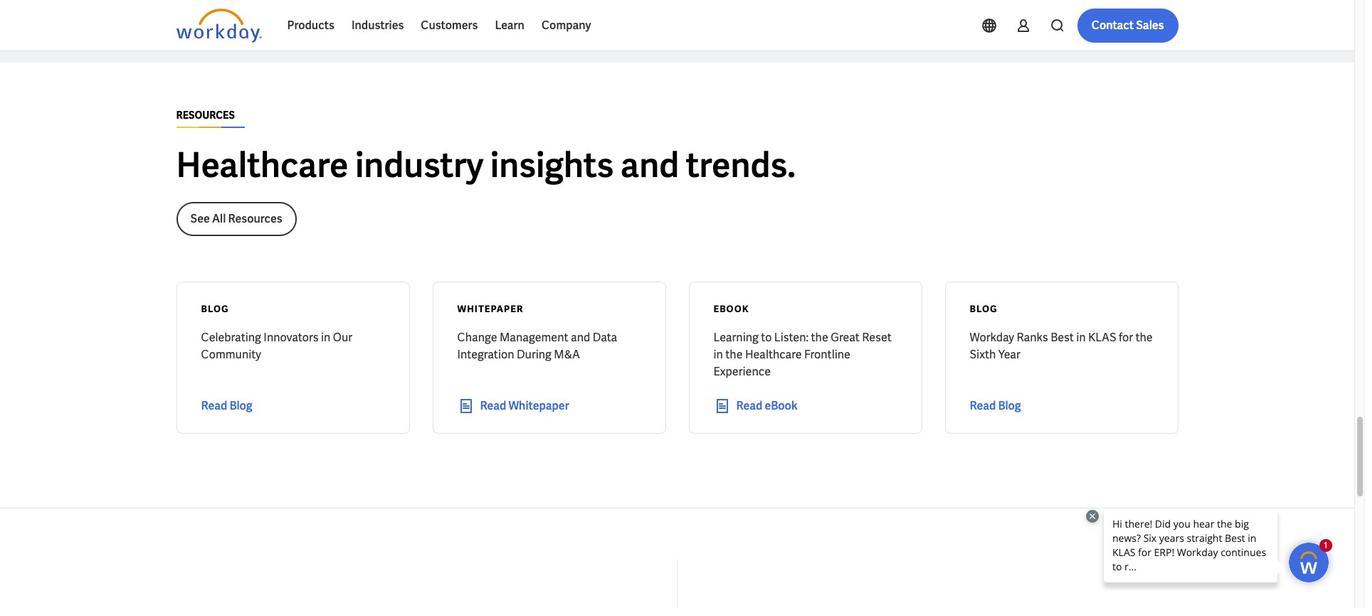 Task type: locate. For each thing, give the bounding box(es) containing it.
learning to listen: the great reset in the healthcare frontline experience
[[713, 330, 892, 379]]

ebook down experience
[[765, 398, 798, 413]]

community
[[201, 347, 261, 362]]

industries button
[[343, 9, 412, 43]]

all
[[212, 211, 226, 226]]

1 vertical spatial healthcare
[[745, 347, 802, 362]]

customers
[[421, 18, 478, 33]]

read blog
[[201, 398, 252, 413], [970, 398, 1021, 413]]

celebrating
[[201, 330, 261, 345]]

2 read from the left
[[480, 398, 506, 413]]

ebook up learning
[[713, 303, 749, 315]]

products button
[[279, 9, 343, 43]]

read ebook button
[[713, 398, 897, 415]]

0 horizontal spatial healthcare
[[176, 143, 348, 187]]

1 read blog button from the left
[[201, 398, 385, 415]]

in left our
[[321, 330, 330, 345]]

the right 'for'
[[1135, 330, 1153, 345]]

learn
[[495, 18, 525, 33]]

data
[[593, 330, 617, 345]]

klas
[[1088, 330, 1116, 345]]

in right best
[[1076, 330, 1086, 345]]

and
[[620, 143, 679, 187], [571, 330, 590, 345]]

2 read blog from the left
[[970, 398, 1021, 413]]

in
[[321, 330, 330, 345], [1076, 330, 1086, 345], [713, 347, 723, 362]]

2 horizontal spatial the
[[1135, 330, 1153, 345]]

0 horizontal spatial ebook
[[713, 303, 749, 315]]

2 horizontal spatial in
[[1076, 330, 1086, 345]]

change management and data integration during m&a
[[457, 330, 617, 362]]

healthcare inside learning to listen: the great reset in the healthcare frontline experience
[[745, 347, 802, 362]]

blog
[[201, 303, 229, 315], [970, 303, 998, 315], [229, 398, 252, 413], [998, 398, 1021, 413]]

ebook
[[713, 303, 749, 315], [765, 398, 798, 413]]

resources
[[176, 109, 235, 121]]

1 horizontal spatial in
[[713, 347, 723, 362]]

1 vertical spatial whitepaper
[[508, 398, 569, 413]]

1 vertical spatial ebook
[[765, 398, 798, 413]]

read down integration
[[480, 398, 506, 413]]

0 vertical spatial ebook
[[713, 303, 749, 315]]

whitepaper inside button
[[508, 398, 569, 413]]

0 vertical spatial healthcare
[[176, 143, 348, 187]]

1 horizontal spatial read blog button
[[970, 398, 1153, 415]]

workday
[[970, 330, 1014, 345]]

1 horizontal spatial and
[[620, 143, 679, 187]]

0 horizontal spatial read blog
[[201, 398, 252, 413]]

read blog button
[[201, 398, 385, 415], [970, 398, 1153, 415]]

whitepaper down during
[[508, 398, 569, 413]]

1 horizontal spatial read blog
[[970, 398, 1021, 413]]

best
[[1051, 330, 1074, 345]]

healthcare industry insights and trends.
[[176, 143, 796, 187]]

our
[[333, 330, 352, 345]]

industries
[[351, 18, 404, 33]]

read
[[201, 398, 227, 413], [480, 398, 506, 413], [736, 398, 762, 413], [970, 398, 996, 413]]

healthcare down to
[[745, 347, 802, 362]]

read blog down the community
[[201, 398, 252, 413]]

4 read from the left
[[970, 398, 996, 413]]

3 read from the left
[[736, 398, 762, 413]]

2 read blog button from the left
[[970, 398, 1153, 415]]

healthcare
[[176, 143, 348, 187], [745, 347, 802, 362]]

management
[[500, 330, 568, 345]]

1 vertical spatial and
[[571, 330, 590, 345]]

read whitepaper button
[[457, 398, 641, 415]]

read blog button down workday ranks best in klas for the sixth year
[[970, 398, 1153, 415]]

m&a
[[554, 347, 580, 362]]

frontline
[[804, 347, 850, 362]]

contact sales link
[[1077, 9, 1178, 43]]

whitepaper up change
[[457, 303, 523, 315]]

healthcare up resources
[[176, 143, 348, 187]]

read blog for workday ranks best in klas for the sixth year
[[970, 398, 1021, 413]]

read down sixth
[[970, 398, 996, 413]]

read down experience
[[736, 398, 762, 413]]

the
[[811, 330, 828, 345], [1135, 330, 1153, 345], [725, 347, 743, 362]]

blog up 'celebrating'
[[201, 303, 229, 315]]

1 horizontal spatial ebook
[[765, 398, 798, 413]]

the down learning
[[725, 347, 743, 362]]

the up the frontline at the right of the page
[[811, 330, 828, 345]]

0 horizontal spatial read blog button
[[201, 398, 385, 415]]

whitepaper
[[457, 303, 523, 315], [508, 398, 569, 413]]

see
[[190, 211, 210, 226]]

read blog down sixth
[[970, 398, 1021, 413]]

for
[[1119, 330, 1133, 345]]

industry
[[355, 143, 483, 187]]

learning
[[713, 330, 759, 345]]

1 horizontal spatial healthcare
[[745, 347, 802, 362]]

1 read blog from the left
[[201, 398, 252, 413]]

great
[[831, 330, 860, 345]]

in down learning
[[713, 347, 723, 362]]

change
[[457, 330, 497, 345]]

read down the community
[[201, 398, 227, 413]]

customers button
[[412, 9, 486, 43]]

0 vertical spatial whitepaper
[[457, 303, 523, 315]]

0 horizontal spatial and
[[571, 330, 590, 345]]

0 horizontal spatial in
[[321, 330, 330, 345]]

read blog button down celebrating innovators in our community
[[201, 398, 385, 415]]



Task type: describe. For each thing, give the bounding box(es) containing it.
listen:
[[774, 330, 809, 345]]

reset
[[862, 330, 892, 345]]

experience
[[713, 364, 771, 379]]

go to the homepage image
[[176, 9, 262, 43]]

0 vertical spatial and
[[620, 143, 679, 187]]

learn button
[[486, 9, 533, 43]]

read whitepaper
[[480, 398, 569, 413]]

read blog button for klas
[[970, 398, 1153, 415]]

see all resources link
[[176, 202, 297, 236]]

1 read from the left
[[201, 398, 227, 413]]

products
[[287, 18, 334, 33]]

company button
[[533, 9, 600, 43]]

celebrating innovators in our community
[[201, 330, 352, 362]]

blog down 'year'
[[998, 398, 1021, 413]]

and inside change management and data integration during m&a
[[571, 330, 590, 345]]

insights
[[490, 143, 614, 187]]

read blog for celebrating innovators in our community
[[201, 398, 252, 413]]

ebook inside read ebook button
[[765, 398, 798, 413]]

read ebook
[[736, 398, 798, 413]]

company
[[542, 18, 591, 33]]

sales
[[1136, 18, 1164, 33]]

in inside workday ranks best in klas for the sixth year
[[1076, 330, 1086, 345]]

sixth
[[970, 347, 996, 362]]

in inside celebrating innovators in our community
[[321, 330, 330, 345]]

trends.
[[686, 143, 796, 187]]

innovators
[[264, 330, 319, 345]]

blog down the community
[[229, 398, 252, 413]]

ranks
[[1017, 330, 1048, 345]]

1 horizontal spatial the
[[811, 330, 828, 345]]

see all resources
[[190, 211, 282, 226]]

integration
[[457, 347, 514, 362]]

the inside workday ranks best in klas for the sixth year
[[1135, 330, 1153, 345]]

resources
[[228, 211, 282, 226]]

read blog button for community
[[201, 398, 385, 415]]

blog up workday
[[970, 303, 998, 315]]

to
[[761, 330, 772, 345]]

in inside learning to listen: the great reset in the healthcare frontline experience
[[713, 347, 723, 362]]

workday ranks best in klas for the sixth year
[[970, 330, 1153, 362]]

contact sales
[[1092, 18, 1164, 33]]

0 horizontal spatial the
[[725, 347, 743, 362]]

year
[[998, 347, 1020, 362]]

during
[[517, 347, 552, 362]]

contact
[[1092, 18, 1134, 33]]



Task type: vqa. For each thing, say whether or not it's contained in the screenshot.
second a from the right
no



